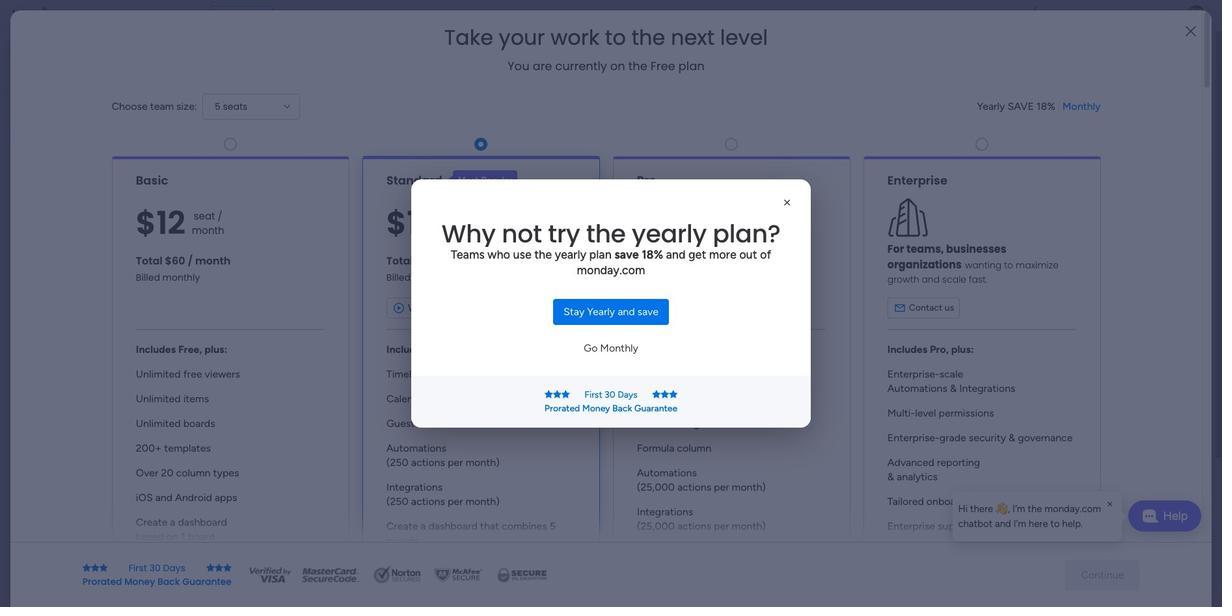 Task type: locate. For each thing, give the bounding box(es) containing it.
invite members image
[[1048, 9, 1061, 22]]

list box
[[0, 152, 166, 463]]

chat bot icon image
[[1142, 510, 1158, 523]]

heading
[[444, 26, 768, 49]]

mastercard secure code image
[[298, 566, 363, 585]]

1 horizontal spatial terry turtle image
[[1186, 5, 1206, 26]]

templates image image
[[980, 262, 1152, 352]]

mcafee secure image
[[432, 566, 484, 585]]

help center element
[[968, 537, 1164, 589]]

star image
[[545, 390, 553, 400], [553, 390, 561, 400], [561, 390, 570, 400], [652, 390, 661, 400], [91, 564, 99, 573], [206, 564, 215, 573], [215, 564, 223, 573]]

terry turtle image up verified by visa image
[[271, 535, 297, 561]]

circle o image
[[988, 155, 996, 165]]

terry turtle image
[[1186, 5, 1206, 26], [271, 535, 297, 561]]

2 image
[[1029, 1, 1041, 15]]

close image
[[781, 197, 794, 210]]

add to favorites image for public board icon
[[672, 238, 685, 251]]

select product image
[[12, 9, 25, 22]]

norton secured image
[[368, 566, 427, 585]]

1 horizontal spatial add to favorites image
[[901, 238, 914, 251]]

option
[[8, 39, 158, 60], [8, 61, 158, 82], [0, 154, 166, 157]]

document
[[411, 180, 811, 428]]

1 vertical spatial terry turtle image
[[271, 535, 297, 561]]

1 add to favorites image from the left
[[672, 238, 685, 251]]

0 horizontal spatial add to favorites image
[[672, 238, 685, 251]]

search everything image
[[1109, 9, 1122, 22]]

2 element
[[371, 490, 387, 506], [371, 490, 387, 506]]

2 add to favorites image from the left
[[901, 238, 914, 251]]

add to favorites image
[[672, 238, 685, 251], [901, 238, 914, 251]]

0 horizontal spatial terry turtle image
[[271, 535, 297, 561]]

component image
[[486, 258, 498, 270]]

update feed image
[[1020, 9, 1033, 22]]

star image
[[661, 390, 669, 400], [669, 390, 678, 400], [82, 564, 91, 573], [99, 564, 108, 573], [223, 564, 232, 573]]

terry turtle image right the help image
[[1186, 5, 1206, 26]]

1 vertical spatial option
[[8, 61, 158, 82]]

dialog
[[0, 0, 1222, 608], [953, 492, 1122, 542]]



Task type: vqa. For each thing, say whether or not it's contained in the screenshot.
add to favorites ICON corresponding to 'public dashboard' image
yes



Task type: describe. For each thing, give the bounding box(es) containing it.
component image
[[716, 258, 728, 270]]

public board image
[[486, 238, 500, 252]]

ssl encrypted image
[[489, 566, 554, 585]]

public dashboard image
[[716, 238, 730, 252]]

pro tier selected option
[[613, 156, 850, 587]]

help image
[[1138, 9, 1151, 22]]

billing cycle selection group
[[977, 99, 1101, 114]]

terry turtle image
[[271, 582, 297, 608]]

add to favorites image for "public dashboard" icon on the right of page
[[901, 238, 914, 251]]

basic tier selected option
[[112, 156, 349, 587]]

monday marketplace image
[[1077, 9, 1090, 22]]

see plans image
[[216, 8, 228, 23]]

getting started element
[[968, 474, 1164, 526]]

verified by visa image
[[247, 566, 293, 585]]

0 vertical spatial terry turtle image
[[1186, 5, 1206, 26]]

notifications image
[[991, 9, 1004, 22]]

tier options list box
[[112, 133, 1101, 587]]

enterprise tier selected option
[[863, 156, 1101, 587]]

remove from favorites image
[[442, 238, 455, 251]]

2 vertical spatial option
[[0, 154, 166, 157]]

check circle image
[[988, 139, 996, 149]]

close recently visited image
[[240, 106, 256, 122]]

standard tier selected option
[[362, 156, 600, 587]]

quick search results list box
[[240, 122, 937, 454]]

0 vertical spatial option
[[8, 39, 158, 60]]



